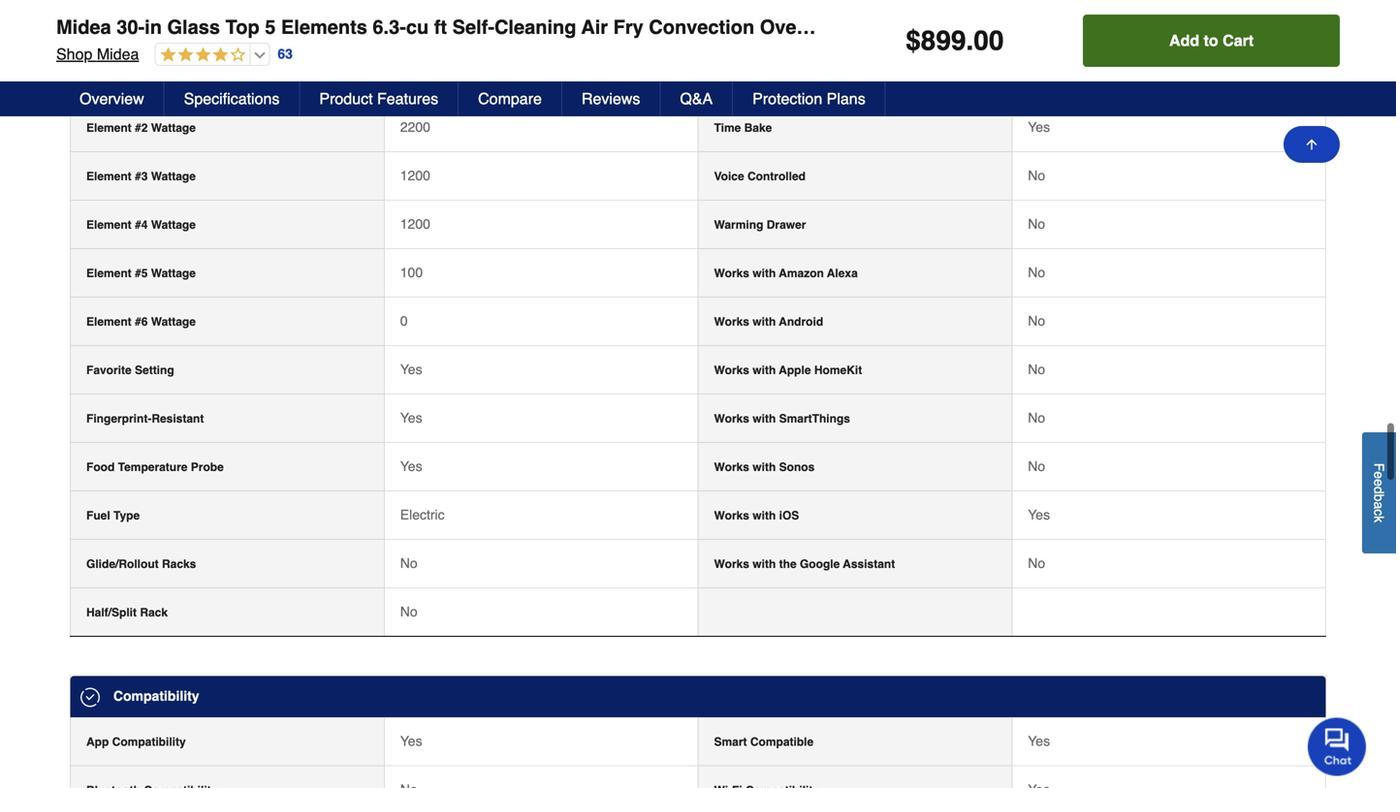 Task type: locate. For each thing, give the bounding box(es) containing it.
temperature
[[118, 459, 188, 472]]

1 wattage from the top
[[151, 71, 196, 85]]

with left ios
[[753, 507, 776, 521]]

protection plans button
[[733, 81, 886, 116]]

0 vertical spatial compatibility
[[113, 687, 199, 702]]

e up d
[[1372, 471, 1387, 479]]

no for works with apple homekit
[[1028, 360, 1046, 375]]

works down 'works with ios'
[[714, 556, 750, 569]]

time
[[714, 119, 741, 133]]

racks
[[162, 556, 196, 569]]

works left android
[[714, 313, 750, 327]]

2 wattage from the top
[[151, 119, 196, 133]]

shop
[[56, 45, 92, 63]]

899
[[921, 25, 966, 56]]

1 horizontal spatial in
[[867, 16, 884, 38]]

2 1200 from the top
[[400, 214, 430, 230]]

ios
[[779, 507, 799, 521]]

3 works from the top
[[714, 362, 750, 375]]

7 with from the top
[[753, 556, 776, 569]]

4 wattage from the top
[[151, 216, 196, 230]]

with left sonos
[[753, 459, 776, 472]]

sonos
[[779, 459, 815, 472]]

works for works with smartthings
[[714, 410, 750, 424]]

plans
[[827, 90, 866, 108]]

4 works from the top
[[714, 410, 750, 424]]

works with the google assistant
[[714, 556, 895, 569]]

baking
[[830, 71, 869, 85]]

6.3-
[[373, 16, 406, 38]]

1 vertical spatial electric
[[400, 505, 445, 521]]

midea down dual/triple
[[97, 45, 139, 63]]

0 horizontal spatial smart
[[714, 734, 747, 747]]

works for works with android
[[714, 313, 750, 327]]

(stainless
[[1090, 16, 1181, 38]]

0 vertical spatial smart
[[889, 16, 944, 38]]

5
[[265, 16, 276, 38]]

wattage right '#5'
[[151, 265, 196, 278]]

with for ios
[[753, 507, 776, 521]]

7 works from the top
[[714, 556, 750, 569]]

smartthings
[[779, 410, 850, 424]]

6 works from the top
[[714, 507, 750, 521]]

elements
[[281, 16, 367, 38]]

compatibility right app
[[112, 734, 186, 747]]

0 horizontal spatial electric
[[400, 505, 445, 521]]

smart left compatible
[[714, 734, 747, 747]]

google
[[800, 556, 840, 569]]

oven up sensor
[[795, 22, 824, 36]]

with left amazon
[[753, 265, 776, 278]]

no for works with android
[[1028, 311, 1046, 327]]

add
[[1170, 32, 1200, 49]]

wattage right #1
[[151, 71, 196, 85]]

slide-
[[814, 16, 867, 38]]

with for apple
[[753, 362, 776, 375]]

4 with from the top
[[753, 410, 776, 424]]

2200
[[400, 118, 430, 133]]

works for works with the google assistant
[[714, 556, 750, 569]]

with for android
[[753, 313, 776, 327]]

fry
[[613, 16, 644, 38]]

app compatibility
[[86, 734, 186, 747]]

works with ios
[[714, 507, 799, 521]]

#3
[[135, 168, 148, 182]]

1 vertical spatial 1200
[[400, 214, 430, 230]]

e up b
[[1372, 479, 1387, 487]]

q&a button
[[661, 81, 733, 116]]

element for element #3 wattage
[[86, 168, 132, 182]]

features
[[377, 90, 438, 108]]

1 works from the top
[[714, 265, 750, 278]]

1200 for element #3 wattage
[[400, 166, 430, 182]]

$ 899 . 00
[[906, 25, 1004, 56]]

q&a
[[680, 90, 713, 108]]

2 works from the top
[[714, 313, 750, 327]]

element
[[149, 22, 194, 36], [86, 71, 132, 85], [86, 119, 132, 133], [86, 168, 132, 182], [86, 216, 132, 230], [86, 265, 132, 278], [86, 313, 132, 327]]

works left ios
[[714, 507, 750, 521]]

6 with from the top
[[753, 507, 776, 521]]

shop midea
[[56, 45, 139, 63]]

wattage right #4
[[151, 216, 196, 230]]

element left '#5'
[[86, 265, 132, 278]]

wattage
[[151, 71, 196, 85], [151, 119, 196, 133], [151, 168, 196, 182], [151, 216, 196, 230], [151, 265, 196, 278], [151, 313, 196, 327]]

100
[[400, 263, 423, 278]]

0 horizontal spatial in
[[145, 16, 162, 38]]

voice controlled
[[714, 168, 806, 182]]

0 vertical spatial 1200
[[400, 166, 430, 182]]

midea up shop at the top left of page
[[56, 16, 111, 38]]

#4
[[135, 216, 148, 230]]

00
[[974, 25, 1004, 56]]

wattage for element #1 wattage
[[151, 71, 196, 85]]

1 with from the top
[[753, 265, 776, 278]]

protection plans
[[753, 90, 866, 108]]

2 e from the top
[[1372, 479, 1387, 487]]

1200 up 100
[[400, 214, 430, 230]]

1 e from the top
[[1372, 471, 1387, 479]]

midea 30-in glass top 5 elements 6.3-cu ft self-cleaning air fry convection oven slide-in smart electric range (stainless steel)
[[56, 16, 1240, 38]]

element down overview button
[[86, 119, 132, 133]]

wattage right #2
[[151, 119, 196, 133]]

2 in from the left
[[867, 16, 884, 38]]

chat invite button image
[[1308, 717, 1367, 776]]

add to cart button
[[1083, 15, 1340, 67]]

specifications
[[184, 90, 280, 108]]

1 1200 from the top
[[400, 166, 430, 182]]

cart
[[1223, 32, 1254, 49]]

controlled
[[748, 168, 806, 182]]

3 with from the top
[[753, 362, 776, 375]]

element #2 wattage
[[86, 119, 196, 133]]

ft
[[434, 16, 447, 38]]

6 wattage from the top
[[151, 313, 196, 327]]

no for works with amazon alexa
[[1028, 263, 1046, 278]]

3 wattage from the top
[[151, 168, 196, 182]]

type
[[113, 507, 140, 521]]

compare button
[[459, 81, 562, 116]]

with up works with sonos
[[753, 410, 776, 424]]

element left #6 at the left of page
[[86, 313, 132, 327]]

1 horizontal spatial electric
[[950, 16, 1020, 38]]

amazon
[[779, 265, 824, 278]]

warming
[[714, 216, 764, 230]]

wattage for element #3 wattage
[[151, 168, 196, 182]]

rack
[[140, 604, 168, 618]]

fuel type
[[86, 507, 140, 521]]

c
[[1372, 509, 1387, 516]]

works down works with android
[[714, 362, 750, 375]]

compatibility
[[113, 687, 199, 702], [112, 734, 186, 747]]

range
[[1025, 16, 1084, 38]]

no
[[1028, 166, 1046, 182], [1028, 214, 1046, 230], [1028, 263, 1046, 278], [1028, 311, 1046, 327], [1028, 360, 1046, 375], [1028, 408, 1046, 424], [1028, 457, 1046, 472], [400, 554, 418, 569], [1028, 554, 1046, 569], [400, 602, 418, 618]]

works up works with sonos
[[714, 410, 750, 424]]

with left the
[[753, 556, 776, 569]]

in left $
[[867, 16, 884, 38]]

with for smartthings
[[753, 410, 776, 424]]

dual/triple
[[86, 22, 146, 36]]

element left #3
[[86, 168, 132, 182]]

probe
[[191, 459, 224, 472]]

smart left .
[[889, 16, 944, 38]]

alexa
[[827, 265, 858, 278]]

in
[[145, 16, 162, 38], [867, 16, 884, 38]]

wattage right #6 at the left of page
[[151, 313, 196, 327]]

wattage right #3
[[151, 168, 196, 182]]

1200 for element #4 wattage
[[400, 214, 430, 230]]

5 wattage from the top
[[151, 265, 196, 278]]

reviews
[[582, 90, 640, 108]]

in left glass
[[145, 16, 162, 38]]

works up 'works with ios'
[[714, 459, 750, 472]]

works down warming
[[714, 265, 750, 278]]

5 works from the top
[[714, 459, 750, 472]]

cu
[[406, 16, 429, 38]]

5 with from the top
[[753, 459, 776, 472]]

e
[[1372, 471, 1387, 479], [1372, 479, 1387, 487]]

2 with from the top
[[753, 313, 776, 327]]

1200 down 2200
[[400, 166, 430, 182]]

with left apple
[[753, 362, 776, 375]]

works with amazon alexa
[[714, 265, 858, 278]]

to
[[1204, 32, 1219, 49]]

with left android
[[753, 313, 776, 327]]

$
[[906, 25, 921, 56]]

reviews button
[[562, 81, 661, 116]]

1 in from the left
[[145, 16, 162, 38]]

.
[[966, 25, 974, 56]]

temperature-
[[714, 71, 788, 85]]

element up overview
[[86, 71, 132, 85]]

compatibility up the app compatibility
[[113, 687, 199, 702]]

element left #4
[[86, 216, 132, 230]]

single/double oven
[[714, 22, 824, 36]]



Task type: vqa. For each thing, say whether or not it's contained in the screenshot.


Task type: describe. For each thing, give the bounding box(es) containing it.
voice
[[714, 168, 744, 182]]

element for element #6 wattage
[[86, 313, 132, 327]]

bake
[[744, 119, 772, 133]]

element for element #5 wattage
[[86, 265, 132, 278]]

self-
[[453, 16, 495, 38]]

favorite
[[86, 362, 132, 375]]

glass
[[167, 16, 220, 38]]

android
[[779, 313, 823, 327]]

dual/triple element
[[86, 22, 194, 36]]

sensor
[[788, 71, 827, 85]]

compare
[[478, 90, 542, 108]]

arrow up image
[[1304, 137, 1320, 152]]

glide/rollout
[[86, 556, 159, 569]]

app
[[86, 734, 109, 747]]

half/split rack
[[86, 604, 168, 618]]

works with apple homekit
[[714, 362, 862, 375]]

works for works with sonos
[[714, 459, 750, 472]]

0 vertical spatial midea
[[56, 16, 111, 38]]

k
[[1372, 516, 1387, 523]]

#1
[[135, 71, 148, 85]]

compatible
[[750, 734, 814, 747]]

f e e d b a c k
[[1372, 463, 1387, 523]]

resistant
[[152, 410, 204, 424]]

overview
[[80, 90, 144, 108]]

the
[[779, 556, 797, 569]]

no for voice controlled
[[1028, 166, 1046, 182]]

steel)
[[1187, 16, 1240, 38]]

works for works with ios
[[714, 507, 750, 521]]

works for works with apple homekit
[[714, 362, 750, 375]]

protection
[[753, 90, 823, 108]]

glide/rollout racks
[[86, 556, 196, 569]]

product features button
[[300, 81, 459, 116]]

element for element #4 wattage
[[86, 216, 132, 230]]

element #6 wattage
[[86, 313, 196, 327]]

no for warming drawer
[[1028, 214, 1046, 230]]

product
[[319, 90, 373, 108]]

#2
[[135, 119, 148, 133]]

d
[[1372, 487, 1387, 494]]

#6
[[135, 313, 148, 327]]

element #4 wattage
[[86, 216, 196, 230]]

apple
[[779, 362, 811, 375]]

drawer
[[767, 216, 806, 230]]

cleaning
[[495, 16, 576, 38]]

top
[[225, 16, 260, 38]]

no for works with the google assistant
[[1028, 554, 1046, 569]]

half/split
[[86, 604, 137, 618]]

smart compatible
[[714, 734, 814, 747]]

wattage for element #6 wattage
[[151, 313, 196, 327]]

assistant
[[843, 556, 895, 569]]

no for works with sonos
[[1028, 457, 1046, 472]]

fuel
[[86, 507, 110, 521]]

element up 3.9 stars image
[[149, 22, 194, 36]]

with for amazon
[[753, 265, 776, 278]]

0
[[400, 311, 408, 327]]

#5
[[135, 265, 148, 278]]

with for the
[[753, 556, 776, 569]]

1 vertical spatial compatibility
[[112, 734, 186, 747]]

fingerprint-
[[86, 410, 152, 424]]

wattage for element #4 wattage
[[151, 216, 196, 230]]

element #5 wattage
[[86, 265, 196, 278]]

product features
[[319, 90, 438, 108]]

f
[[1372, 463, 1387, 471]]

no for works with smartthings
[[1028, 408, 1046, 424]]

wattage for element #2 wattage
[[151, 119, 196, 133]]

single/double
[[714, 22, 792, 36]]

element #1 wattage
[[86, 71, 196, 85]]

1 vertical spatial smart
[[714, 734, 747, 747]]

time bake
[[714, 119, 772, 133]]

30-
[[117, 16, 145, 38]]

1 vertical spatial midea
[[97, 45, 139, 63]]

3000
[[400, 69, 430, 85]]

air
[[581, 16, 608, 38]]

b
[[1372, 494, 1387, 502]]

oven up temperature-sensor baking
[[760, 16, 809, 38]]

wattage for element #5 wattage
[[151, 265, 196, 278]]

element for element #1 wattage
[[86, 71, 132, 85]]

3.9 stars image
[[156, 47, 246, 64]]

works with sonos
[[714, 459, 815, 472]]

setting
[[135, 362, 174, 375]]

food temperature probe
[[86, 459, 224, 472]]

food
[[86, 459, 115, 472]]

works for works with amazon alexa
[[714, 265, 750, 278]]

with for sonos
[[753, 459, 776, 472]]

add to cart
[[1170, 32, 1254, 49]]

specifications button
[[165, 81, 300, 116]]

1 horizontal spatial smart
[[889, 16, 944, 38]]

fingerprint-resistant
[[86, 410, 204, 424]]

63
[[278, 46, 293, 62]]

element for element #2 wattage
[[86, 119, 132, 133]]

homekit
[[814, 362, 862, 375]]

works with smartthings
[[714, 410, 850, 424]]

warming drawer
[[714, 216, 806, 230]]

0 vertical spatial electric
[[950, 16, 1020, 38]]

temperature-sensor baking
[[714, 71, 869, 85]]



